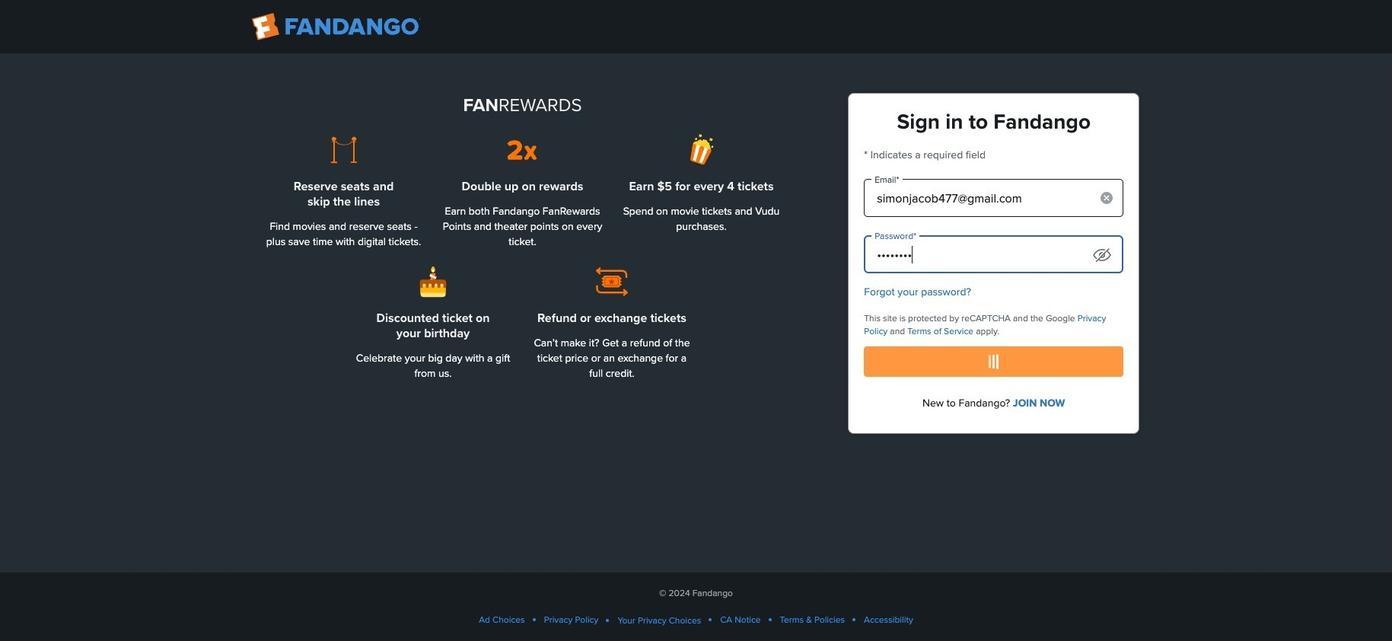 Task type: locate. For each thing, give the bounding box(es) containing it.
None submit
[[865, 347, 1124, 377]]

password hide image
[[1094, 248, 1112, 262]]

  text field
[[865, 179, 1124, 217]]

  password field
[[865, 235, 1124, 273]]

fandango home image
[[252, 13, 421, 40]]



Task type: vqa. For each thing, say whether or not it's contained in the screenshot.
7 of 8 group
no



